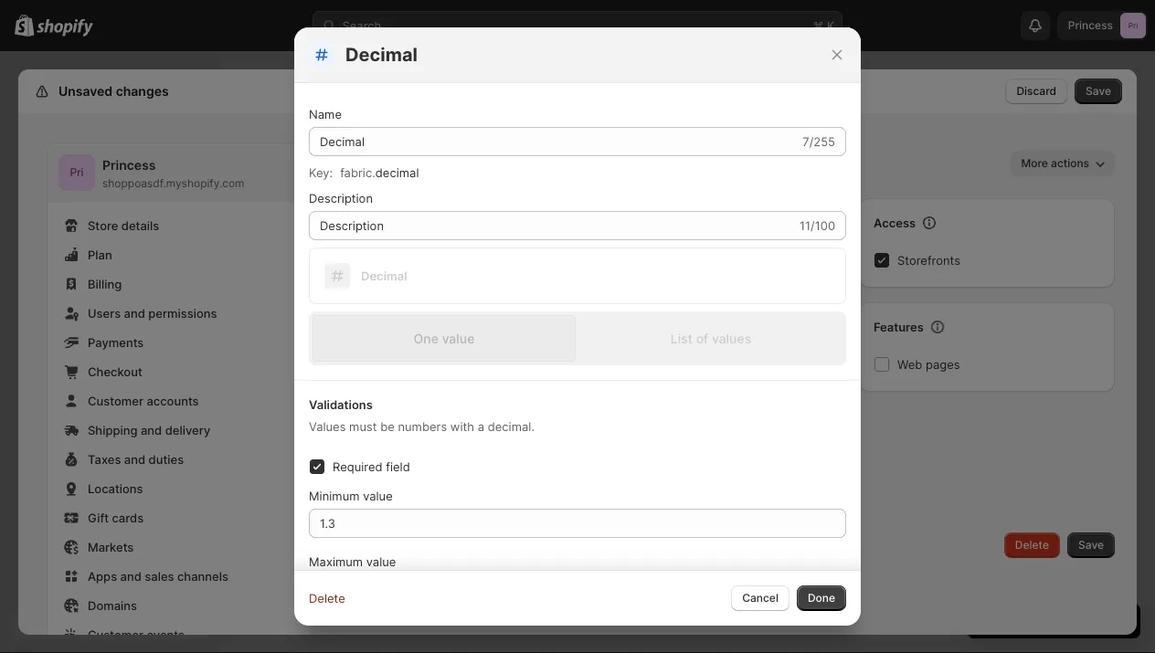 Task type: describe. For each thing, give the bounding box(es) containing it.
markets
[[88, 540, 134, 555]]

0 vertical spatial save button
[[1075, 79, 1123, 104]]

decimal.
[[488, 420, 535, 434]]

shipping and delivery
[[88, 423, 211, 438]]

shoppoasdf.myshopify.com
[[102, 177, 245, 190]]

fabric
[[386, 284, 418, 299]]

customer for customer accounts
[[88, 394, 144, 408]]

key:
[[309, 166, 333, 180]]

access
[[874, 216, 916, 230]]

store details
[[88, 219, 159, 233]]

markets link
[[59, 535, 300, 561]]

cancel button
[[732, 586, 790, 612]]

maximum
[[309, 555, 363, 569]]

apps and sales channels
[[88, 570, 229, 584]]

metaobjects
[[742, 593, 817, 609]]

validations values must be numbers with a decimal.
[[309, 398, 535, 434]]

customer accounts
[[88, 394, 199, 408]]

discard button
[[1006, 79, 1068, 104]]

channels
[[177, 570, 229, 584]]

duties
[[149, 453, 184, 467]]

settings dialog
[[18, 69, 1138, 654]]

delete button inside decimal "dialog"
[[298, 586, 356, 612]]

cancel
[[743, 592, 779, 605]]

princess shoppoasdf.myshopify.com
[[102, 158, 245, 190]]

required field
[[333, 460, 410, 474]]

sales
[[145, 570, 174, 584]]

search
[[342, 18, 382, 32]]

type:
[[347, 284, 378, 299]]

save for the bottommost save button
[[1079, 539, 1105, 552]]

and for users
[[124, 306, 145, 321]]

pages
[[926, 358, 961, 372]]

taxes and duties
[[88, 453, 184, 467]]

decimal
[[376, 166, 419, 180]]

details
[[121, 219, 159, 233]]

field
[[386, 460, 410, 474]]

decimal inside "dialog"
[[346, 43, 418, 66]]

learn
[[631, 593, 666, 609]]

minimum value
[[309, 489, 393, 503]]

numbers
[[398, 420, 447, 434]]

description
[[309, 191, 373, 205]]

validations
[[309, 398, 373, 412]]

minimum
[[309, 489, 360, 503]]

be
[[381, 420, 395, 434]]

storefronts
[[898, 253, 961, 267]]

store details link
[[59, 213, 300, 239]]

delivery
[[165, 423, 211, 438]]

store
[[88, 219, 118, 233]]

and for taxes
[[124, 453, 146, 467]]

customer accounts link
[[59, 389, 300, 414]]

must
[[349, 420, 377, 434]]

fabric.
[[340, 166, 376, 180]]

k
[[828, 18, 835, 32]]

billing link
[[59, 272, 300, 297]]

pri button
[[59, 155, 95, 191]]

delete button inside settings dialog
[[1005, 533, 1061, 559]]

checkout link
[[59, 359, 300, 385]]

taxes and duties link
[[59, 447, 300, 473]]

locations link
[[59, 476, 300, 502]]

payments
[[88, 336, 144, 350]]

name inside settings dialog
[[347, 215, 381, 229]]

web
[[898, 358, 923, 372]]

apps
[[88, 570, 117, 584]]

value for maximum value
[[367, 555, 396, 569]]

payments link
[[59, 330, 300, 356]]

taxes
[[88, 453, 121, 467]]



Task type: locate. For each thing, give the bounding box(es) containing it.
required
[[333, 460, 383, 474]]

key: fabric. decimal
[[309, 166, 419, 180]]

name inside decimal "dialog"
[[309, 107, 342, 121]]

shop settings menu element
[[48, 144, 311, 654]]

customer events link
[[59, 623, 300, 648]]

unsaved
[[59, 84, 113, 99]]

1 vertical spatial decimal
[[439, 379, 485, 394]]

decimal up with
[[439, 379, 485, 394]]

0 vertical spatial save
[[1086, 85, 1112, 98]]

domains link
[[59, 593, 300, 619]]

1 vertical spatial save
[[1079, 539, 1105, 552]]

delete inside settings dialog
[[1016, 539, 1050, 552]]

billing
[[88, 277, 122, 291]]

delete button
[[1005, 533, 1061, 559], [298, 586, 356, 612]]

delete inside decimal "dialog"
[[309, 592, 345, 606]]

locations
[[88, 482, 143, 496]]

1 horizontal spatial delete button
[[1005, 533, 1061, 559]]

1 vertical spatial save button
[[1068, 533, 1116, 559]]

value
[[363, 489, 393, 503], [367, 555, 396, 569]]

1 vertical spatial delete button
[[298, 586, 356, 612]]

permissions
[[148, 306, 217, 321]]

settings
[[55, 84, 107, 99]]

features
[[874, 320, 924, 334]]

events
[[147, 628, 185, 642]]

customer inside 'link'
[[88, 394, 144, 408]]

more
[[669, 593, 700, 609]]

done button
[[797, 586, 847, 612]]

shipping and delivery link
[[59, 418, 300, 444]]

plan
[[88, 248, 112, 262]]

name down description
[[347, 215, 381, 229]]

with
[[451, 420, 475, 434]]

name
[[309, 107, 342, 121], [347, 215, 381, 229]]

0 vertical spatial delete
[[1016, 539, 1050, 552]]

maximum value
[[309, 555, 396, 569]]

customer down domains in the bottom of the page
[[88, 628, 144, 642]]

1 vertical spatial delete
[[309, 592, 345, 606]]

cards
[[112, 511, 144, 525]]

and right users
[[124, 306, 145, 321]]

None text field
[[309, 509, 847, 539]]

1 horizontal spatial delete
[[1016, 539, 1050, 552]]

gift cards link
[[59, 506, 300, 531]]

name up key:
[[309, 107, 342, 121]]

delete
[[1016, 539, 1050, 552], [309, 592, 345, 606]]

decimal dialog
[[0, 27, 1156, 654]]

1 horizontal spatial decimal
[[439, 379, 485, 394]]

1 vertical spatial value
[[367, 555, 396, 569]]

customer down checkout
[[88, 394, 144, 408]]

0 vertical spatial name
[[309, 107, 342, 121]]

decimal inside button
[[439, 379, 485, 394]]

1 horizontal spatial name
[[347, 215, 381, 229]]

plan link
[[59, 242, 300, 268]]

users and permissions link
[[59, 301, 300, 326]]

and down customer accounts
[[141, 423, 162, 438]]

0 vertical spatial delete button
[[1005, 533, 1061, 559]]

⌘ k
[[813, 18, 835, 32]]

unsaved changes
[[59, 84, 169, 99]]

changes
[[116, 84, 169, 99]]

fabric
[[362, 152, 418, 175]]

customer
[[88, 394, 144, 408], [88, 628, 144, 642]]

shipping
[[88, 423, 138, 438]]

and right apps
[[120, 570, 142, 584]]

values
[[309, 420, 346, 434]]

1 vertical spatial customer
[[88, 628, 144, 642]]

domains
[[88, 599, 137, 613]]

checkout
[[88, 365, 142, 379]]

gift cards
[[88, 511, 144, 525]]

accounts
[[147, 394, 199, 408]]

princess image
[[59, 155, 95, 191]]

fields
[[347, 347, 382, 361]]

and for apps
[[120, 570, 142, 584]]

save
[[1086, 85, 1112, 98], [1079, 539, 1105, 552]]

learn more about metaobjects
[[631, 593, 817, 609]]

and for shipping
[[141, 423, 162, 438]]

1 vertical spatial name
[[347, 215, 381, 229]]

value down required field
[[363, 489, 393, 503]]

0 horizontal spatial name
[[309, 107, 342, 121]]

shopify image
[[37, 19, 93, 37]]

princess
[[102, 158, 156, 173]]

0 horizontal spatial delete button
[[298, 586, 356, 612]]

value for minimum value
[[363, 489, 393, 503]]

customer for customer events
[[88, 628, 144, 642]]

discard
[[1017, 85, 1057, 98]]

type: fabric
[[347, 284, 418, 299]]

0 horizontal spatial decimal
[[346, 43, 418, 66]]

done
[[808, 592, 836, 605]]

users and permissions
[[88, 306, 217, 321]]

2 customer from the top
[[88, 628, 144, 642]]

and
[[124, 306, 145, 321], [141, 423, 162, 438], [124, 453, 146, 467], [120, 570, 142, 584]]

and right taxes
[[124, 453, 146, 467]]

web pages
[[898, 358, 961, 372]]

about
[[704, 593, 738, 609]]

decimal button
[[333, 370, 845, 425]]

0 vertical spatial decimal
[[346, 43, 418, 66]]

customer events
[[88, 628, 185, 642]]

0 vertical spatial customer
[[88, 394, 144, 408]]

1 customer from the top
[[88, 394, 144, 408]]

save for the topmost save button
[[1086, 85, 1112, 98]]

save button
[[1075, 79, 1123, 104], [1068, 533, 1116, 559]]

decimal
[[346, 43, 418, 66], [439, 379, 485, 394]]

users
[[88, 306, 121, 321]]

a
[[478, 420, 485, 434]]

Name text field
[[309, 127, 799, 156]]

⌘
[[813, 18, 824, 32]]

gift
[[88, 511, 109, 525]]

apps and sales channels link
[[59, 564, 300, 590]]

metaobjects link
[[742, 593, 817, 609]]

Description text field
[[309, 211, 796, 241]]

decimal down search
[[346, 43, 418, 66]]

0 horizontal spatial delete
[[309, 592, 345, 606]]

0 vertical spatial value
[[363, 489, 393, 503]]

value right maximum
[[367, 555, 396, 569]]



Task type: vqa. For each thing, say whether or not it's contained in the screenshot.
Storefronts
yes



